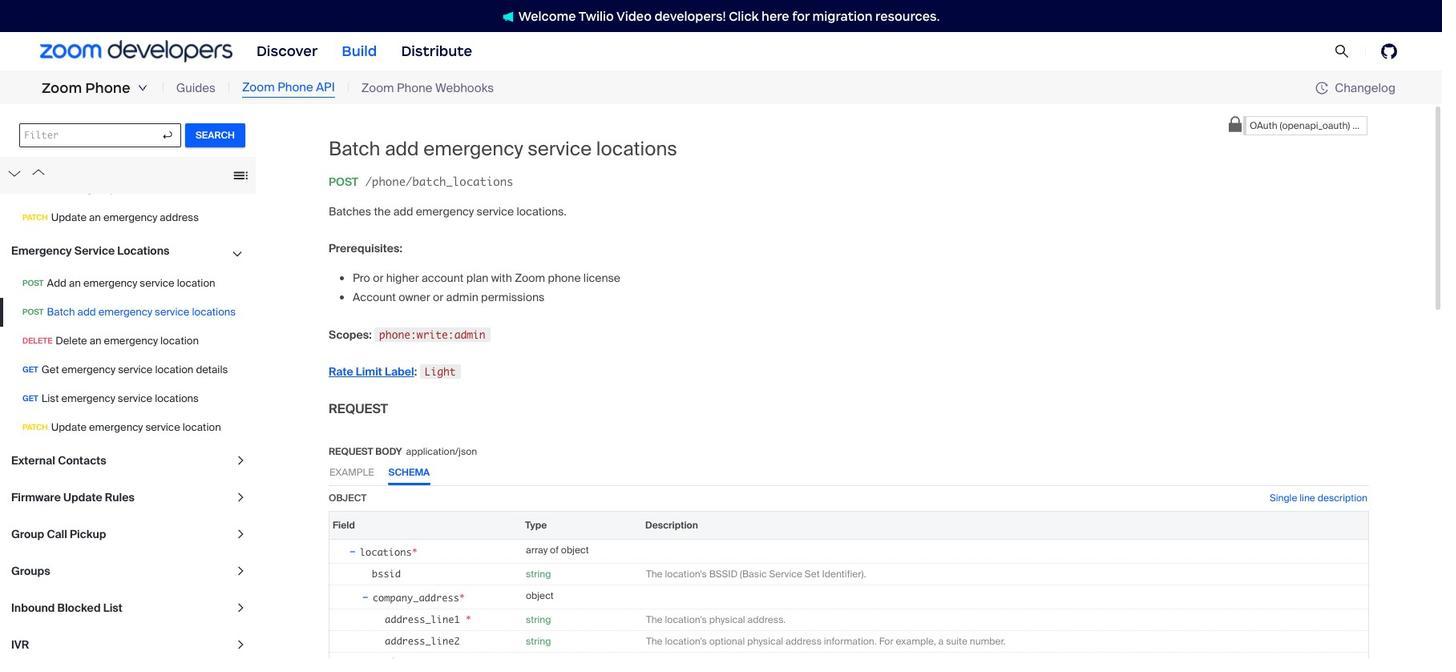 Task type: vqa. For each thing, say whether or not it's contained in the screenshot.
the bottommost *
yes



Task type: locate. For each thing, give the bounding box(es) containing it.
- down field
[[349, 543, 356, 559]]

2 horizontal spatial zoom
[[361, 80, 394, 96]]

1 vertical spatial *
[[459, 592, 465, 604]]

phone
[[85, 79, 130, 97], [278, 80, 313, 96], [397, 80, 433, 96]]

guides
[[176, 80, 216, 96]]

1 request from the top
[[329, 401, 388, 417]]

phone left api
[[278, 80, 313, 96]]

phone for zoom phone webhooks
[[397, 80, 433, 96]]

request left body
[[329, 446, 373, 458]]

changelog link
[[1316, 80, 1396, 96]]

1 zoom from the left
[[42, 79, 82, 97]]

-
[[349, 543, 356, 559], [362, 589, 369, 605]]

notification image
[[502, 11, 518, 22]]

array of object
[[526, 544, 589, 557]]

object right of
[[561, 544, 589, 557]]

notification image
[[502, 11, 514, 22]]

0 horizontal spatial phone
[[85, 79, 130, 97]]

github image
[[1381, 43, 1397, 59]]

2 zoom from the left
[[242, 80, 275, 96]]

request
[[329, 401, 388, 417], [329, 446, 373, 458]]

object down array
[[526, 590, 554, 603]]

* up - company_address * at the bottom left
[[412, 547, 418, 559]]

* right address_line1
[[466, 614, 471, 626]]

3 zoom from the left
[[361, 80, 394, 96]]

zoom developer logo image
[[40, 40, 232, 62]]

3 phone from the left
[[397, 80, 433, 96]]

resources.
[[876, 8, 940, 24]]

1 horizontal spatial phone
[[278, 80, 313, 96]]

1 horizontal spatial zoom
[[242, 80, 275, 96]]

2 vertical spatial *
[[466, 614, 471, 626]]

0 vertical spatial request
[[329, 401, 388, 417]]

request up body
[[329, 401, 388, 417]]

2 string from the top
[[526, 614, 551, 627]]

developers!
[[655, 8, 726, 24]]

1 string from the top
[[526, 568, 551, 581]]

2 horizontal spatial phone
[[397, 80, 433, 96]]

1 vertical spatial object
[[561, 544, 589, 557]]

* up address_line1 *
[[459, 592, 465, 604]]

welcome
[[518, 8, 576, 24]]

* inside - company_address *
[[459, 592, 465, 604]]

object
[[329, 492, 367, 505], [561, 544, 589, 557], [526, 590, 554, 603]]

migration
[[813, 8, 873, 24]]

zoom for zoom phone
[[42, 79, 82, 97]]

1 vertical spatial string
[[526, 614, 551, 627]]

2 vertical spatial string
[[526, 636, 551, 648]]

zoom
[[42, 79, 82, 97], [242, 80, 275, 96], [361, 80, 394, 96]]

string for object
[[526, 568, 551, 581]]

1 phone from the left
[[85, 79, 130, 97]]

0 vertical spatial -
[[349, 543, 356, 559]]

0 vertical spatial string
[[526, 568, 551, 581]]

- for array of object
[[349, 543, 356, 559]]

phone left webhooks
[[397, 80, 433, 96]]

zoom phone
[[42, 79, 130, 97]]

2 phone from the left
[[278, 80, 313, 96]]

webhooks
[[435, 80, 494, 96]]

* inside - locations *
[[412, 547, 418, 559]]

phone left down image
[[85, 79, 130, 97]]

object up field
[[329, 492, 367, 505]]

0 horizontal spatial zoom
[[42, 79, 82, 97]]

welcome twilio video developers! click here for migration resources. link
[[486, 8, 956, 24]]

1 vertical spatial -
[[362, 589, 369, 605]]

body
[[375, 446, 402, 458]]

1 horizontal spatial -
[[362, 589, 369, 605]]

0 horizontal spatial object
[[329, 492, 367, 505]]

2 request from the top
[[329, 446, 373, 458]]

here
[[762, 8, 789, 24]]

1 vertical spatial request
[[329, 446, 373, 458]]

company_address
[[373, 592, 459, 604]]

search image
[[1335, 44, 1349, 59], [1335, 44, 1349, 59]]

*
[[412, 547, 418, 559], [459, 592, 465, 604], [466, 614, 471, 626]]

down image
[[138, 83, 147, 93]]

- down locations
[[362, 589, 369, 605]]

0 vertical spatial *
[[412, 547, 418, 559]]

request for request body application/json
[[329, 446, 373, 458]]

1 horizontal spatial object
[[526, 590, 554, 603]]

0 horizontal spatial -
[[349, 543, 356, 559]]

string
[[526, 568, 551, 581], [526, 614, 551, 627], [526, 636, 551, 648]]

locations
[[360, 547, 412, 559]]



Task type: describe. For each thing, give the bounding box(es) containing it.
line
[[1300, 492, 1315, 505]]

* for array of object
[[412, 547, 418, 559]]

phone for zoom phone api
[[278, 80, 313, 96]]

zoom phone api link
[[242, 79, 335, 98]]

changelog
[[1335, 80, 1396, 96]]

guides link
[[176, 79, 216, 97]]

application/json
[[406, 446, 477, 458]]

history image
[[1316, 82, 1329, 95]]

type
[[525, 519, 547, 532]]

phone for zoom phone
[[85, 79, 130, 97]]

request body application/json
[[329, 446, 477, 458]]

- locations *
[[349, 543, 418, 559]]

field
[[333, 519, 355, 532]]

request for request
[[329, 401, 388, 417]]

of
[[550, 544, 559, 557]]

for
[[792, 8, 810, 24]]

address_line1 *
[[385, 614, 471, 626]]

click
[[729, 8, 759, 24]]

- company_address *
[[362, 589, 465, 605]]

2 vertical spatial object
[[526, 590, 554, 603]]

zoom for zoom phone webhooks
[[361, 80, 394, 96]]

array
[[526, 544, 548, 557]]

zoom phone webhooks link
[[361, 79, 494, 97]]

0 vertical spatial object
[[329, 492, 367, 505]]

3 string from the top
[[526, 636, 551, 648]]

single line description
[[1270, 492, 1368, 505]]

address_line1
[[385, 614, 460, 626]]

description
[[1318, 492, 1368, 505]]

address_line2
[[385, 636, 460, 648]]

- for object
[[362, 589, 369, 605]]

single
[[1270, 492, 1297, 505]]

2 horizontal spatial object
[[561, 544, 589, 557]]

zoom phone api
[[242, 80, 335, 96]]

history image
[[1316, 82, 1335, 95]]

api
[[316, 80, 335, 96]]

* for object
[[459, 592, 465, 604]]

twilio
[[579, 8, 614, 24]]

bssid
[[372, 568, 401, 580]]

video
[[616, 8, 652, 24]]

string for string
[[526, 614, 551, 627]]

zoom phone webhooks
[[361, 80, 494, 96]]

welcome twilio video developers! click here for migration resources.
[[518, 8, 940, 24]]

github image
[[1381, 43, 1397, 59]]

zoom for zoom phone api
[[242, 80, 275, 96]]



